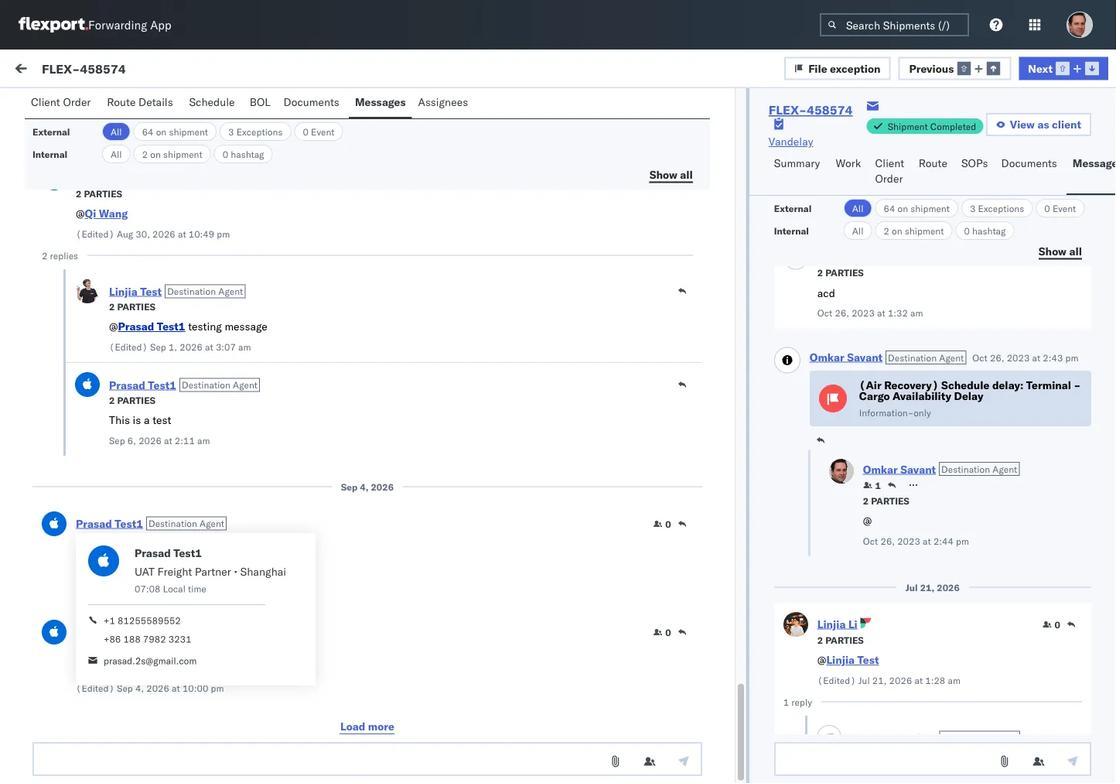 Task type: vqa. For each thing, say whether or not it's contained in the screenshot.
of
no



Task type: describe. For each thing, give the bounding box(es) containing it.
2 parties up @ alex lee
[[76, 79, 122, 91]]

destination inside the jason-test zhao destination agent
[[942, 732, 991, 744]]

omkar savant for floats
[[75, 260, 144, 273]]

1 vertical spatial 64
[[884, 202, 896, 214]]

2271801
[[903, 357, 950, 371]]

prasad test1 button for is
[[109, 378, 176, 392]]

cargo
[[860, 389, 890, 403]]

2023, for 2:46
[[422, 357, 453, 371]]

1 vertical spatial message button
[[1067, 149, 1117, 195]]

savant up the warehouse
[[110, 422, 144, 436]]

prasad test1 button for alex
[[76, 625, 143, 638]]

parties for sep 6, 2026 at 2:11 am
[[117, 394, 156, 406]]

0 vertical spatial 4,
[[360, 481, 369, 493]]

(edited) down qi at top left
[[76, 228, 114, 240]]

2 parties button for (edited)  aug 30, 2026 at 10:49 pm
[[76, 186, 122, 200]]

message up schedule button
[[188, 63, 233, 77]]

pm for 4:00
[[482, 187, 498, 200]]

2 left the replies
[[42, 250, 48, 261]]

2 down floats
[[109, 301, 115, 312]]

my
[[15, 60, 40, 81]]

file exception
[[809, 61, 881, 75]]

0 vertical spatial flex-458574
[[42, 61, 126, 76]]

understanding
[[46, 611, 117, 625]]

been
[[334, 549, 358, 563]]

4, inside "@ alex kwong @ max kim (edited)  sep 4, 2026 at 10:00 pm"
[[135, 682, 144, 694]]

jason-test zhao destination agent
[[851, 731, 1018, 745]]

unloading
[[208, 565, 257, 579]]

omkar down understanding
[[75, 632, 108, 645]]

0 vertical spatial 3 exceptions
[[228, 126, 283, 137]]

0 horizontal spatial as
[[95, 627, 106, 640]]

pm right 2:43 at the right of page
[[1066, 352, 1079, 363]]

1 vertical spatial flex-458574
[[769, 102, 853, 118]]

route details button
[[101, 88, 183, 118]]

26, inside @ oct 26, 2023 at 2:44 pm
[[881, 535, 895, 547]]

1 vertical spatial client order button
[[869, 149, 913, 195]]

will for and
[[142, 611, 158, 625]]

filter
[[279, 63, 302, 77]]

parties inside 2 parties acd oct 26, 2023 at 1:32 am
[[826, 267, 864, 279]]

terminal
[[1027, 378, 1072, 392]]

oct inside 2 parties acd oct 26, 2023 at 1:32 am
[[818, 307, 833, 319]]

2 vertical spatial 458574
[[903, 450, 943, 464]]

2 down internal (0) button
[[142, 148, 148, 160]]

date.
[[168, 596, 193, 609]]

2 up are
[[76, 534, 82, 545]]

1 horizontal spatial jul
[[906, 582, 918, 593]]

0 vertical spatial hashtag
[[231, 148, 264, 160]]

parties for (edited)  sep 4, 2026 at 10:00 pm
[[84, 642, 122, 654]]

1 horizontal spatial 458574
[[807, 102, 853, 118]]

work for related
[[906, 134, 926, 146]]

parties for (edited)  sep 4, 2026 at 9:59 pm
[[84, 534, 122, 545]]

only
[[914, 407, 932, 418]]

alex for lee
[[85, 98, 108, 112]]

0 vertical spatial 458574
[[80, 61, 126, 76]]

2 inside 2 parties acd oct 26, 2023 at 1:32 am
[[818, 267, 824, 279]]

(edited)  aug 30, 2026 at 10:49 pm for @ qi wang
[[76, 228, 230, 240]]

2026 inside "@ alex kwong @ max kim (edited)  sep 4, 2026 at 10:00 pm"
[[146, 682, 169, 694]]

test1 for (edited)  sep 4, 2026 at 9:59 pm
[[115, 517, 143, 530]]

2 on shipment for the right show all button
[[884, 225, 945, 236]]

1 for 1 reply
[[784, 696, 790, 708]]

savant up you
[[110, 523, 144, 536]]

kwong
[[111, 661, 145, 674]]

@ for @ qi wang
[[76, 207, 85, 220]]

jason-
[[851, 731, 887, 745]]

flex- up 1 button
[[870, 450, 903, 464]]

1 horizontal spatial documents button
[[996, 149, 1067, 195]]

prasad test1 button up filing a commendation
[[76, 171, 143, 184]]

warehouse
[[107, 449, 165, 462]]

next button
[[1019, 57, 1109, 80]]

summary
[[775, 156, 821, 170]]

- inside (air recovery) schedule delay: terminal - cargo availability delay information-only
[[1075, 378, 1081, 392]]

internal inside button
[[104, 98, 142, 112]]

0 horizontal spatial 3
[[228, 126, 234, 137]]

flex- 2271801
[[870, 357, 950, 371]]

omkar down acd
[[810, 350, 845, 364]]

schedule inside (air recovery) schedule delay: terminal - cargo availability delay information-only
[[942, 378, 990, 392]]

takes
[[289, 565, 316, 579]]

(edited) down @ linjia test
[[818, 674, 857, 686]]

sep 4, 2026
[[341, 481, 394, 493]]

alex kwong button
[[85, 661, 145, 674]]

messages button
[[349, 88, 412, 118]]

0 vertical spatial omkar savant button
[[810, 350, 883, 364]]

show all for the topmost show all button
[[650, 168, 693, 181]]

| 1 filter applied
[[263, 63, 341, 77]]

update
[[161, 611, 195, 625]]

oct 26, 2023 at 2:43 pm
[[973, 352, 1079, 363]]

0 button for linjia test
[[1043, 618, 1061, 631]]

omkar savant for a
[[75, 175, 144, 188]]

2 up (1)
[[76, 79, 82, 91]]

item/shipment
[[928, 134, 992, 146]]

2:43
[[1044, 352, 1064, 363]]

vandelay
[[769, 135, 814, 148]]

pm up waka!
[[217, 228, 230, 240]]

(1)
[[68, 98, 88, 112]]

savant up whatever floats your boat! waka waka!
[[110, 260, 144, 273]]

flex- up 1:32
[[870, 272, 903, 286]]

local
[[163, 583, 186, 595]]

agent for (edited)  sep 4, 2026 at 9:59 pm
[[200, 518, 225, 529]]

oct 26, 2023, 4:00 pm pdt
[[382, 187, 521, 200]]

shipment,
[[196, 549, 245, 563]]

exception: for exception: unknown customs hold type
[[49, 364, 104, 377]]

message down external (1) button
[[48, 134, 85, 146]]

2 vertical spatial internal
[[775, 225, 810, 236]]

2 parties button up @ alex lee
[[76, 78, 122, 91]]

Search Shipments (/) text field
[[820, 13, 970, 36]]

this for this is a great deal and with this contract established, we will create
[[46, 480, 67, 493]]

oct for oct 26, 2023 at 2:43 pm
[[973, 352, 988, 363]]

1 horizontal spatial 0 hashtag
[[965, 225, 1006, 236]]

final
[[102, 596, 124, 609]]

at inside 2 parties acd oct 26, 2023 at 1:32 am
[[878, 307, 886, 319]]

1 horizontal spatial 21,
[[921, 582, 935, 593]]

2:44
[[934, 535, 954, 547]]

zhao
[[911, 731, 937, 745]]

flex- up (air
[[870, 357, 903, 371]]

1 vertical spatial omkar savant button
[[864, 462, 937, 476]]

at down message list
[[178, 120, 186, 131]]

will for we
[[331, 480, 348, 493]]

message down client
[[1073, 156, 1117, 170]]

parties for (edited)  jul 21, 2026 at 1:28 am
[[826, 634, 864, 646]]

when
[[179, 565, 205, 579]]

destination for (edited)  sep 4, 2026 at 10:00 pm
[[149, 626, 197, 638]]

prasad for (edited)  aug 30, 2026 at 10:49 pm
[[76, 171, 112, 184]]

pm down message list
[[217, 120, 230, 131]]

agent inside the jason-test zhao destination agent
[[994, 732, 1018, 744]]

parties up @ alex lee
[[84, 79, 122, 91]]

kim
[[185, 661, 205, 674]]

prasad inside '@ prasad test1 testing message (edited)  sep 1, 2026 at 3:07 am'
[[118, 320, 154, 333]]

lee inside alex lee (edited)  sep 4, 2026 at 9:59 pm
[[111, 553, 129, 566]]

2 parties button for sep 6, 2026 at 2:11 am
[[109, 393, 156, 406]]

2 down unknown
[[109, 394, 115, 406]]

client
[[1053, 118, 1082, 131]]

0 horizontal spatial that
[[149, 549, 169, 563]]

2 up filing
[[76, 188, 82, 199]]

max kim button
[[160, 661, 205, 674]]

omkar savant for unknown
[[75, 337, 144, 351]]

81255589552
[[118, 615, 181, 626]]

savant down "only"
[[901, 462, 937, 476]]

assignees button
[[412, 88, 477, 118]]

savant up (air
[[848, 350, 883, 364]]

@ right kwong
[[151, 661, 160, 674]]

at down the commendation
[[178, 228, 186, 240]]

26, inside 2 parties acd oct 26, 2023 at 1:32 am
[[835, 307, 850, 319]]

related
[[871, 134, 903, 146]]

and inside this is a great deal and with this contract established, we will create
[[142, 480, 160, 493]]

@ qi wang
[[76, 207, 128, 220]]

(edited) down @ alex lee
[[76, 120, 114, 131]]

2 parties button up acd
[[818, 265, 864, 279]]

exception: for exception: warehouse
[[49, 449, 104, 462]]

0 horizontal spatial exceptions
[[237, 126, 283, 137]]

your inside your shipment as soon as possible.
[[307, 611, 328, 625]]

type
[[233, 364, 258, 377]]

1 horizontal spatial a
[[98, 201, 103, 215]]

prasad test1 button up 1,
[[118, 320, 185, 333]]

0 horizontal spatial order
[[63, 95, 91, 109]]

6,
[[128, 435, 136, 446]]

1 vertical spatial internal
[[33, 148, 68, 160]]

at left 1:28
[[915, 674, 923, 686]]

2 on shipment for the topmost show all button
[[142, 148, 202, 160]]

2 parties button for (edited)  sep 1, 2026 at 3:07 am
[[109, 299, 156, 313]]

am inside 2 parties acd oct 26, 2023 at 1:32 am
[[911, 307, 924, 319]]

26, for oct 26, 2023 at 2:43 pm
[[991, 352, 1005, 363]]

with
[[163, 480, 184, 493]]

this for this is a test sep 6, 2026 at 2:11 am
[[109, 413, 130, 427]]

2 down flex- 1854269 in the right top of the page
[[884, 225, 890, 236]]

route button
[[913, 149, 956, 195]]

related work item/shipment
[[871, 134, 992, 146]]

1 vertical spatial 21,
[[873, 674, 887, 686]]

reply
[[792, 696, 813, 708]]

2026 inside alex lee (edited)  sep 4, 2026 at 9:59 pm
[[146, 574, 169, 585]]

2 parties for (edited)  aug 30, 2026 at 10:49 pm
[[76, 188, 122, 199]]

import
[[115, 63, 147, 77]]

@ for @ alex kwong @ max kim (edited)  sep 4, 2026 at 10:00 pm
[[76, 661, 85, 674]]

2023 inside @ oct 26, 2023 at 2:44 pm
[[898, 535, 921, 547]]

10:49 for lee
[[189, 120, 215, 131]]

is for test
[[133, 413, 141, 427]]

0 horizontal spatial documents button
[[277, 88, 349, 118]]

2:46
[[455, 357, 479, 371]]

route for route details
[[107, 95, 136, 109]]

at inside this is a test sep 6, 2026 at 2:11 am
[[164, 435, 172, 446]]

linjia li
[[818, 617, 858, 631]]

1 horizontal spatial show all button
[[1030, 240, 1092, 263]]

alex lee button for alex
[[85, 98, 129, 112]]

1 horizontal spatial 3
[[970, 202, 976, 214]]

1 vertical spatial 2023
[[1007, 352, 1030, 363]]

am inside '@ prasad test1 testing message (edited)  sep 1, 2026 at 3:07 am'
[[238, 341, 251, 353]]

unknown
[[107, 364, 155, 377]]

previous
[[910, 61, 954, 75]]

alex lee button for lee
[[85, 553, 129, 566]]

longer
[[319, 565, 349, 579]]

2 parties button for (edited)  sep 4, 2026 at 9:59 pm
[[76, 532, 122, 546]]

0 vertical spatial omkar savant destination agent
[[810, 350, 965, 364]]

test1 for (edited)  sep 4, 2026 at 10:00 pm
[[115, 625, 143, 638]]

pdt for oct 26, 2023, 2:46 pm pdt
[[501, 357, 521, 371]]

omkar up exception: warehouse
[[75, 422, 108, 436]]

as inside "view as client" button
[[1038, 118, 1050, 131]]

view
[[1011, 118, 1035, 131]]

1 resize handle column header from the left
[[357, 129, 375, 695]]

flex- right work button
[[870, 187, 903, 200]]

shipment completed
[[888, 120, 977, 132]]

test for jason-test zhao
[[887, 731, 909, 745]]

shipment inside your shipment as soon as possible.
[[46, 627, 92, 640]]

flexport. image
[[19, 17, 88, 32]]

destination for (edited)  aug 30, 2026 at 10:49 pm
[[149, 172, 197, 183]]

0 horizontal spatial jul
[[859, 674, 870, 686]]

1 reply
[[784, 696, 813, 708]]

2 replies
[[42, 250, 78, 261]]

am right 1:28
[[948, 674, 961, 686]]

@ prasad test1 testing message (edited)  sep 1, 2026 at 3:07 am
[[109, 320, 268, 353]]

messages
[[355, 95, 406, 109]]

shipment
[[888, 120, 928, 132]]

@ for @ oct 26, 2023 at 2:44 pm
[[864, 514, 873, 527]]

7982
[[143, 633, 166, 645]]

1 horizontal spatial order
[[876, 172, 904, 185]]

commendation
[[106, 201, 179, 215]]

all for the topmost show all button
[[680, 168, 693, 181]]

destination up recovery)
[[889, 352, 937, 363]]

0 horizontal spatial 64
[[142, 126, 154, 137]]

agent for sep 6, 2026 at 2:11 am
[[233, 379, 258, 391]]

2026 inside this is a test sep 6, 2026 at 2:11 am
[[139, 435, 162, 446]]

2 vertical spatial external
[[775, 202, 812, 214]]

import work
[[115, 63, 176, 77]]

2 down linjia li
[[818, 634, 824, 646]]

destination for sep 6, 2026 at 2:11 am
[[182, 379, 231, 391]]

bol
[[250, 95, 271, 109]]

1 horizontal spatial as
[[136, 627, 147, 640]]

1 vertical spatial documents
[[1002, 156, 1058, 170]]

26, for oct 26, 2023, 2:46 pm pdt
[[403, 357, 420, 371]]

message inside button
[[180, 98, 225, 112]]

max
[[160, 661, 182, 674]]

2026 inside '@ prasad test1 testing message (edited)  sep 1, 2026 at 3:07 am'
[[180, 341, 203, 353]]

parties for (edited)  sep 1, 2026 at 3:07 am
[[117, 301, 156, 312]]

delivery
[[127, 596, 165, 609]]

a for test
[[144, 413, 150, 427]]

2023, for 4:00
[[422, 187, 453, 200]]

client for bottommost client order button
[[876, 156, 905, 170]]

at inside '@ prasad test1 testing message (edited)  sep 1, 2026 at 3:07 am'
[[205, 341, 213, 353]]

delay
[[955, 389, 984, 403]]

shanghai
[[240, 565, 286, 579]]

flex- up vandelay
[[769, 102, 807, 118]]

flex- 1854269
[[870, 187, 950, 200]]

flex- right my
[[42, 61, 80, 76]]

omkar up filing
[[75, 175, 108, 188]]

2 resize handle column header from the left
[[601, 129, 619, 695]]

0 event for the topmost show all button
[[303, 126, 335, 137]]

0 vertical spatial 1
[[270, 63, 276, 77]]

2 parties for (edited)  sep 4, 2026 at 9:59 pm
[[76, 534, 122, 545]]

message
[[225, 320, 268, 333]]

agent for (edited)  sep 4, 2026 at 10:00 pm
[[200, 626, 225, 638]]

2 parties for (edited)  sep 4, 2026 at 10:00 pm
[[76, 642, 122, 654]]

2 down understanding
[[76, 642, 82, 654]]

10:49 for wang
[[189, 228, 215, 240]]

freight
[[158, 565, 192, 579]]

pdt for oct 26, 2023, 4:00 pm pdt
[[501, 187, 521, 200]]

jul 21, 2026
[[906, 582, 960, 593]]

0 vertical spatial show
[[650, 168, 678, 181]]

internal (0)
[[104, 98, 165, 112]]

0 vertical spatial documents
[[284, 95, 340, 109]]

(air
[[860, 378, 882, 392]]

load
[[340, 720, 366, 733]]

view as client
[[1011, 118, 1082, 131]]

4, inside alex lee (edited)  sep 4, 2026 at 9:59 pm
[[135, 574, 144, 585]]

client for the topmost client order button
[[31, 95, 60, 109]]

1 vertical spatial linjia test button
[[827, 653, 880, 667]]

1 vertical spatial client order
[[876, 156, 905, 185]]

please
[[122, 580, 155, 594]]

1 horizontal spatial 3 exceptions
[[970, 202, 1025, 214]]



Task type: locate. For each thing, give the bounding box(es) containing it.
1 down flex- 458574
[[876, 479, 881, 491]]

3 exceptions down sops button
[[970, 202, 1025, 214]]

alex lee (edited)  sep 4, 2026 at 9:59 pm
[[76, 553, 218, 585]]

that
[[149, 549, 169, 563], [182, 580, 202, 594]]

3 resize handle column header from the left
[[845, 129, 863, 695]]

0 horizontal spatial client
[[31, 95, 60, 109]]

filing a commendation
[[70, 201, 179, 215]]

1 vertical spatial pm
[[482, 357, 498, 371]]

jason-test zhao button
[[851, 731, 937, 745]]

information-
[[860, 407, 914, 418]]

1 vertical spatial 3 exceptions
[[970, 202, 1025, 214]]

21, down 2:44
[[921, 582, 935, 593]]

external (1) button
[[19, 91, 98, 122]]

1 vertical spatial all
[[1070, 244, 1083, 258]]

alex inside "@ alex kwong @ max kim (edited)  sep 4, 2026 at 10:00 pm"
[[85, 661, 108, 674]]

linjia test button down 'li'
[[827, 653, 880, 667]]

at left 1:32
[[878, 307, 886, 319]]

prasad for (edited)  sep 4, 2026 at 9:59 pm
[[76, 517, 112, 530]]

test up (edited)  jul 21, 2026 at 1:28 am
[[858, 653, 880, 667]]

occurs
[[143, 565, 176, 579]]

test1 inside '@ prasad test1 testing message (edited)  sep 1, 2026 at 3:07 am'
[[157, 320, 185, 333]]

sep
[[150, 341, 166, 353], [109, 435, 125, 446], [341, 481, 358, 493], [117, 574, 133, 585], [117, 682, 133, 694]]

1 vertical spatial schedule
[[942, 378, 990, 392]]

0 vertical spatial linjia test button
[[109, 284, 162, 298]]

destination up the commendation
[[149, 172, 197, 183]]

sep right we
[[341, 481, 358, 493]]

1 horizontal spatial show
[[1039, 244, 1067, 258]]

1 2023, from the top
[[422, 187, 453, 200]]

1 vertical spatial lee
[[111, 553, 129, 566]]

destination right zhao in the right of the page
[[942, 732, 991, 744]]

64 down flex- 1854269 in the right top of the page
[[884, 202, 896, 214]]

0 horizontal spatial 64 on shipment
[[142, 126, 208, 137]]

1 horizontal spatial will
[[331, 480, 348, 493]]

prasad test1 destination agent for is
[[109, 378, 258, 392]]

(edited)  aug 30, 2026 at 10:49 pm for @ alex lee
[[76, 120, 230, 131]]

-
[[626, 187, 633, 200], [626, 357, 633, 371], [1075, 378, 1081, 392]]

2 vertical spatial 1
[[784, 696, 790, 708]]

1 exception: from the top
[[49, 364, 104, 377]]

will inside the impact your shipment's final delivery date. we appreciate your understanding and will update
[[142, 611, 158, 625]]

agent for oct 26, 2023 at 2:44 pm
[[993, 463, 1018, 475]]

a for great
[[81, 480, 87, 493]]

note
[[158, 580, 180, 594]]

0 horizontal spatial 0 hashtag
[[223, 148, 264, 160]]

file
[[809, 61, 828, 75]]

test1 for sep 6, 2026 at 2:11 am
[[148, 378, 176, 392]]

2 parties for (edited)  jul 21, 2026 at 1:28 am
[[818, 634, 864, 646]]

route inside button
[[107, 95, 136, 109]]

prasad inside prasad test1 uat freight partner • shanghai 07:08 local time
[[135, 546, 171, 560]]

26, left 2:44
[[881, 535, 895, 547]]

will
[[331, 480, 348, 493], [142, 611, 158, 625]]

oct 26, 2023, 2:46 pm pdt
[[382, 357, 521, 371]]

is inside this is a test sep 6, 2026 at 2:11 am
[[133, 413, 141, 427]]

savant
[[110, 175, 144, 188], [110, 260, 144, 273], [110, 337, 144, 351], [848, 350, 883, 364], [110, 422, 144, 436], [901, 462, 937, 476], [110, 523, 144, 536], [110, 632, 144, 645]]

pm inside @ oct 26, 2023 at 2:44 pm
[[957, 535, 970, 547]]

1 vertical spatial 0 event
[[1045, 202, 1077, 214]]

0 vertical spatial (edited)  aug 30, 2026 at 10:49 pm
[[76, 120, 230, 131]]

omkar savant button up (air
[[810, 350, 883, 364]]

64 on shipment for the topmost show all button
[[142, 126, 208, 137]]

pm right "9:59"
[[205, 574, 218, 585]]

parties for oct 26, 2023 at 2:44 pm
[[872, 495, 910, 507]]

alex lee button
[[85, 98, 129, 112], [85, 553, 129, 566]]

4 resize handle column header from the left
[[1089, 129, 1107, 695]]

1 aug from the top
[[117, 120, 133, 131]]

2:11
[[175, 435, 195, 446]]

li
[[849, 617, 858, 631]]

hashtag down sops button
[[973, 225, 1006, 236]]

pm inside "@ alex kwong @ max kim (edited)  sep 4, 2026 at 10:00 pm"
[[211, 682, 224, 694]]

2 on shipment down (0)
[[142, 148, 202, 160]]

0 horizontal spatial flex-458574
[[42, 61, 126, 76]]

prasad up occurs
[[135, 546, 171, 560]]

2 vertical spatial a
[[81, 480, 87, 493]]

0 vertical spatial client order
[[31, 95, 91, 109]]

work inside the "import work" 'button'
[[150, 63, 176, 77]]

this inside "has been delayed. this often occurs when unloading cargo takes longer than expected. please note that this"
[[205, 580, 223, 594]]

wang
[[99, 207, 128, 220]]

1 horizontal spatial hashtag
[[973, 225, 1006, 236]]

1 button
[[864, 479, 881, 491]]

route inside button
[[919, 156, 948, 170]]

documents button down "view as client" button
[[996, 149, 1067, 195]]

on
[[156, 126, 167, 137], [150, 148, 161, 160], [898, 202, 909, 214], [892, 225, 903, 236]]

2 omkar savant from the top
[[75, 260, 144, 273]]

agent for (edited)  aug 30, 2026 at 10:49 pm
[[200, 172, 225, 183]]

1 horizontal spatial work
[[906, 134, 926, 146]]

has been delayed. this often occurs when unloading cargo takes longer than expected. please note that this
[[46, 549, 358, 594]]

1 inside button
[[876, 479, 881, 491]]

sep inside this is a test sep 6, 2026 at 2:11 am
[[109, 435, 125, 446]]

1 horizontal spatial internal
[[104, 98, 142, 112]]

2 parties for sep 6, 2026 at 2:11 am
[[109, 394, 156, 406]]

2 30, from the top
[[136, 228, 150, 240]]

this inside "has been delayed. this often occurs when unloading cargo takes longer than expected. please note that this"
[[91, 565, 112, 579]]

1 vertical spatial a
[[144, 413, 150, 427]]

aug for lee
[[117, 120, 133, 131]]

external down summary button at right top
[[775, 202, 812, 214]]

flex-
[[42, 61, 80, 76], [769, 102, 807, 118], [870, 187, 903, 200], [870, 272, 903, 286], [870, 357, 903, 371], [870, 450, 903, 464], [870, 644, 903, 658]]

3231
[[169, 633, 192, 645]]

3 exceptions down bol button
[[228, 126, 283, 137]]

1 vertical spatial 458574
[[807, 102, 853, 118]]

alex inside alex lee (edited)  sep 4, 2026 at 9:59 pm
[[85, 553, 108, 566]]

0 horizontal spatial 0 event
[[303, 126, 335, 137]]

1 horizontal spatial linjia test button
[[827, 653, 880, 667]]

0 vertical spatial 10:49
[[189, 120, 215, 131]]

pm right 10:00
[[211, 682, 224, 694]]

work down shipment
[[906, 134, 926, 146]]

(edited) inside "@ alex kwong @ max kim (edited)  sep 4, 2026 at 10:00 pm"
[[76, 682, 114, 694]]

hashtag
[[231, 148, 264, 160], [973, 225, 1006, 236]]

1 vertical spatial documents button
[[996, 149, 1067, 195]]

1 lee from the top
[[111, 98, 129, 112]]

2 on shipment down flex- 1854269 in the right top of the page
[[884, 225, 945, 236]]

1 vertical spatial 64 on shipment
[[884, 202, 950, 214]]

hashtag down list
[[231, 148, 264, 160]]

at left '3:07'
[[205, 341, 213, 353]]

client down 'my work'
[[31, 95, 60, 109]]

1 vertical spatial 10:49
[[189, 228, 215, 240]]

and inside the impact your shipment's final delivery date. we appreciate your understanding and will update
[[120, 611, 139, 625]]

(edited) inside alex lee (edited)  sep 4, 2026 at 9:59 pm
[[76, 574, 114, 585]]

recovery)
[[885, 378, 939, 392]]

1 horizontal spatial 64 on shipment
[[884, 202, 950, 214]]

1 for 1
[[876, 479, 881, 491]]

0 vertical spatial that
[[149, 549, 169, 563]]

all for the right show all button
[[1070, 244, 1083, 258]]

0 vertical spatial 0 event
[[303, 126, 335, 137]]

and up soon
[[120, 611, 139, 625]]

linjia
[[109, 284, 138, 298], [818, 617, 846, 631], [827, 653, 855, 667]]

2 horizontal spatial 458574
[[903, 450, 943, 464]]

prasad test1 destination agent for lee
[[76, 517, 225, 530]]

prasad test1 button up "notifying"
[[76, 517, 143, 530]]

whatever
[[46, 286, 93, 300]]

2 parties down whatever floats your boat! waka waka!
[[109, 301, 156, 312]]

expected.
[[72, 580, 120, 594]]

linjia for linjia li
[[818, 617, 846, 631]]

linjia left boat! at the top of page
[[109, 284, 138, 298]]

flex- 458574
[[870, 450, 943, 464]]

linjia li button
[[818, 617, 858, 631]]

agent inside linjia test destination agent
[[218, 285, 243, 297]]

1 pdt from the top
[[501, 187, 521, 200]]

458574 down "only"
[[903, 450, 943, 464]]

2 exception: from the top
[[49, 449, 104, 462]]

0 horizontal spatial message button
[[182, 50, 260, 91]]

message button down client
[[1067, 149, 1117, 195]]

a inside this is a test sep 6, 2026 at 2:11 am
[[144, 413, 150, 427]]

9:59
[[183, 574, 203, 585]]

prasad up "notifying"
[[76, 517, 112, 530]]

@ inside @ oct 26, 2023 at 2:44 pm
[[864, 514, 873, 527]]

(edited)
[[76, 120, 114, 131], [76, 228, 114, 240], [109, 341, 148, 353], [76, 574, 114, 585], [818, 674, 857, 686], [76, 682, 114, 694]]

2 horizontal spatial internal
[[775, 225, 810, 236]]

1 horizontal spatial client order
[[876, 156, 905, 185]]

1,
[[169, 341, 177, 353]]

1 horizontal spatial event
[[1053, 202, 1077, 214]]

list
[[228, 98, 247, 112]]

2 vertical spatial this
[[91, 565, 112, 579]]

agent for (edited)  sep 1, 2026 at 3:07 am
[[218, 285, 243, 297]]

resize handle column header
[[357, 129, 375, 695], [601, 129, 619, 695], [845, 129, 863, 695], [1089, 129, 1107, 695]]

1 (edited)  aug 30, 2026 at 10:49 pm from the top
[[76, 120, 230, 131]]

2 pdt from the top
[[501, 357, 521, 371]]

summary button
[[768, 149, 830, 195]]

1 vertical spatial (edited)  aug 30, 2026 at 10:49 pm
[[76, 228, 230, 240]]

1 vertical spatial event
[[1053, 202, 1077, 214]]

1 horizontal spatial 64
[[884, 202, 896, 214]]

this
[[187, 480, 205, 493], [205, 580, 223, 594]]

0 horizontal spatial schedule
[[189, 95, 235, 109]]

0 horizontal spatial client order
[[31, 95, 91, 109]]

1 vertical spatial 0 hashtag
[[965, 225, 1006, 236]]

test1 for (edited)  aug 30, 2026 at 10:49 pm
[[115, 171, 143, 184]]

omkar savant for notifying
[[75, 523, 144, 536]]

2 aug from the top
[[117, 228, 133, 240]]

destination down update
[[149, 626, 197, 638]]

2 vertical spatial linjia
[[827, 653, 855, 667]]

64 on shipment down (0)
[[142, 126, 208, 137]]

destination down hold
[[182, 379, 231, 391]]

appreciate
[[214, 596, 266, 609]]

1 vertical spatial this
[[205, 580, 223, 594]]

1 vertical spatial 3
[[970, 202, 976, 214]]

work for my
[[44, 60, 84, 81]]

will right we
[[331, 480, 348, 493]]

0 hashtag
[[223, 148, 264, 160], [965, 225, 1006, 236]]

and
[[142, 480, 160, 493], [120, 611, 139, 625]]

10:49 down message list
[[189, 120, 215, 131]]

exception: up great
[[49, 449, 104, 462]]

exception: left unknown
[[49, 364, 104, 377]]

30, down the commendation
[[136, 228, 150, 240]]

test
[[140, 284, 162, 298], [858, 653, 880, 667], [887, 731, 909, 745]]

at left 2:43 at the right of page
[[1033, 352, 1041, 363]]

at inside @ oct 26, 2023 at 2:44 pm
[[923, 535, 932, 547]]

is inside this is a great deal and with this contract established, we will create
[[70, 480, 78, 493]]

shipment's
[[46, 596, 100, 609]]

0 vertical spatial a
[[98, 201, 103, 215]]

this is a test sep 6, 2026 at 2:11 am
[[109, 413, 210, 446]]

omkar up unknown
[[75, 337, 108, 351]]

2 pm from the top
[[482, 357, 498, 371]]

test for linjia test
[[140, 284, 162, 298]]

waka
[[179, 286, 206, 300]]

savant up unknown
[[110, 337, 144, 351]]

oct for oct 26, 2023, 2:46 pm pdt
[[382, 357, 400, 371]]

is for great
[[70, 480, 78, 493]]

a inside this is a great deal and with this contract established, we will create
[[81, 480, 87, 493]]

this right with
[[187, 480, 205, 493]]

458574 down file
[[807, 102, 853, 118]]

- for oct 26, 2023, 2:46 pm pdt
[[626, 357, 633, 371]]

@ for @ prasad test1 testing message (edited)  sep 1, 2026 at 3:07 am
[[109, 320, 118, 333]]

+1 81255589552 +86 188 7982 3231
[[104, 615, 192, 645]]

we
[[315, 480, 328, 493]]

|
[[263, 63, 267, 77]]

documents button down applied
[[277, 88, 349, 118]]

30, for alex lee
[[136, 120, 150, 131]]

0 vertical spatial client
[[31, 95, 60, 109]]

prasad test1 button for lee
[[76, 517, 143, 530]]

sops button
[[956, 149, 996, 195]]

1 30, from the top
[[136, 120, 150, 131]]

external
[[25, 98, 65, 112], [33, 126, 70, 137], [775, 202, 812, 214]]

2 horizontal spatial 2023
[[1007, 352, 1030, 363]]

0 vertical spatial alex lee button
[[85, 98, 129, 112]]

prasad for sep 6, 2026 at 2:11 am
[[109, 378, 145, 392]]

prasad test1 button down exception: unknown customs hold type at top
[[109, 378, 176, 392]]

delay:
[[993, 378, 1024, 392]]

waka!
[[209, 286, 239, 300]]

aug down internal (0)
[[117, 120, 133, 131]]

this inside this is a great deal and with this contract established, we will create
[[46, 480, 67, 493]]

0 vertical spatial client order button
[[25, 88, 101, 118]]

2 (edited)  aug 30, 2026 at 10:49 pm from the top
[[76, 228, 230, 240]]

0 horizontal spatial will
[[142, 611, 158, 625]]

z
[[829, 731, 834, 743]]

1 vertical spatial exception:
[[49, 449, 104, 462]]

4 omkar savant from the top
[[75, 422, 144, 436]]

external inside button
[[25, 98, 65, 112]]

alex for kwong
[[85, 661, 108, 674]]

1 alex from the top
[[85, 98, 108, 112]]

prasad down final
[[76, 625, 112, 638]]

0 button for qi wang
[[654, 172, 672, 184]]

(edited) inside '@ prasad test1 testing message (edited)  sep 1, 2026 at 3:07 am'
[[109, 341, 148, 353]]

458574 up @ alex lee
[[80, 61, 126, 76]]

0 horizontal spatial documents
[[284, 95, 340, 109]]

sep left 1,
[[150, 341, 166, 353]]

is up 6,
[[133, 413, 141, 427]]

completed
[[931, 120, 977, 132]]

established,
[[252, 480, 312, 493]]

schedule button
[[183, 88, 244, 118]]

sep left 6,
[[109, 435, 125, 446]]

3 omkar savant from the top
[[75, 337, 144, 351]]

a left test
[[144, 413, 150, 427]]

188
[[123, 633, 141, 645]]

prasad test1 button down final
[[76, 625, 143, 638]]

destination inside linjia test destination agent
[[167, 285, 216, 297]]

event for the topmost show all button
[[311, 126, 335, 137]]

0 vertical spatial all
[[680, 168, 693, 181]]

1 vertical spatial that
[[182, 580, 202, 594]]

0 vertical spatial -
[[626, 187, 633, 200]]

at inside "@ alex kwong @ max kim (edited)  sep 4, 2026 at 10:00 pm"
[[172, 682, 180, 694]]

1 alex lee button from the top
[[85, 98, 129, 112]]

will down "delivery"
[[142, 611, 158, 625]]

0 vertical spatial aug
[[117, 120, 133, 131]]

21, down @ linjia test
[[873, 674, 887, 686]]

1 vertical spatial 2 on shipment
[[884, 225, 945, 236]]

None text field
[[33, 742, 703, 776]]

linjia test button left waka
[[109, 284, 162, 298]]

omkar savant up filing a commendation
[[75, 175, 144, 188]]

0 vertical spatial schedule
[[189, 95, 235, 109]]

omkar up 1 button
[[864, 462, 898, 476]]

order
[[63, 95, 91, 109], [876, 172, 904, 185]]

pdt
[[501, 187, 521, 200], [501, 357, 521, 371]]

0 vertical spatial route
[[107, 95, 136, 109]]

destination up testing
[[167, 285, 216, 297]]

forwarding
[[88, 17, 147, 32]]

2 alex lee button from the top
[[85, 553, 129, 566]]

hold
[[206, 364, 231, 377]]

parties for (edited)  aug 30, 2026 at 10:49 pm
[[84, 188, 122, 199]]

sep inside "@ alex kwong @ max kim (edited)  sep 4, 2026 at 10:00 pm"
[[117, 682, 133, 694]]

21,
[[921, 582, 935, 593], [873, 674, 887, 686]]

0 vertical spatial external
[[25, 98, 65, 112]]

will inside this is a great deal and with this contract established, we will create
[[331, 480, 348, 493]]

omkar up "notifying"
[[75, 523, 108, 536]]

2 down 1 button
[[864, 495, 869, 507]]

savant down +1
[[110, 632, 144, 645]]

0 vertical spatial work
[[150, 63, 176, 77]]

0 vertical spatial is
[[133, 413, 141, 427]]

route for route
[[919, 156, 948, 170]]

sops
[[962, 156, 989, 170]]

are notifying you that your shipment,
[[65, 549, 245, 563]]

@ for @ linjia test
[[818, 653, 827, 667]]

event for the right show all button
[[1053, 202, 1077, 214]]

1:32
[[888, 307, 909, 319]]

filing
[[70, 201, 95, 215]]

1 10:49 from the top
[[189, 120, 215, 131]]

@ oct 26, 2023 at 2:44 pm
[[864, 514, 970, 547]]

26, left '2:46' on the left top of the page
[[403, 357, 420, 371]]

a left great
[[81, 480, 87, 493]]

am inside this is a test sep 6, 2026 at 2:11 am
[[197, 435, 210, 446]]

this inside this is a test sep 6, 2026 at 2:11 am
[[109, 413, 130, 427]]

2 lee from the top
[[111, 553, 129, 566]]

savant up filing a commendation
[[110, 175, 144, 188]]

test1 inside prasad test1 uat freight partner • shanghai 07:08 local time
[[174, 546, 202, 560]]

at inside alex lee (edited)  sep 4, 2026 at 9:59 pm
[[172, 574, 180, 585]]

2 parties down unknown
[[109, 394, 156, 406]]

2 2023, from the top
[[422, 357, 453, 371]]

26, for oct 26, 2023, 4:00 pm pdt
[[403, 187, 420, 200]]

2 10:49 from the top
[[189, 228, 215, 240]]

2 parties for oct 26, 2023 at 2:44 pm
[[864, 495, 910, 507]]

parties down linjia li
[[826, 634, 864, 646]]

1 vertical spatial omkar savant destination agent
[[864, 462, 1018, 476]]

@ inside '@ prasad test1 testing message (edited)  sep 1, 2026 at 3:07 am'
[[109, 320, 118, 333]]

1 omkar savant from the top
[[75, 175, 144, 188]]

exceptions down sops button
[[979, 202, 1025, 214]]

458574
[[80, 61, 126, 76], [807, 102, 853, 118], [903, 450, 943, 464]]

show all for the right show all button
[[1039, 244, 1083, 258]]

this inside this is a great deal and with this contract established, we will create
[[187, 480, 205, 493]]

work
[[150, 63, 176, 77], [836, 156, 862, 170]]

2 parties button up alex kwong button on the bottom left of page
[[76, 640, 122, 654]]

0 horizontal spatial 458574
[[80, 61, 126, 76]]

2 parties button for oct 26, 2023 at 2:44 pm
[[864, 493, 910, 507]]

1 horizontal spatial 0 event
[[1045, 202, 1077, 214]]

0 vertical spatial show all button
[[641, 163, 703, 187]]

1 horizontal spatial client order button
[[869, 149, 913, 195]]

@ left kwong
[[76, 661, 85, 674]]

client order button down related
[[869, 149, 913, 195]]

oct inside @ oct 26, 2023 at 2:44 pm
[[864, 535, 879, 547]]

0 horizontal spatial linjia test button
[[109, 284, 162, 298]]

1 horizontal spatial schedule
[[942, 378, 990, 392]]

sep inside alex lee (edited)  sep 4, 2026 at 9:59 pm
[[117, 574, 133, 585]]

2023, left '2:46' on the left top of the page
[[422, 357, 453, 371]]

prasad for (edited)  sep 4, 2026 at 10:00 pm
[[76, 625, 112, 638]]

destination for (edited)  sep 1, 2026 at 3:07 am
[[167, 285, 216, 297]]

2 parties button down linjia test destination agent
[[109, 299, 156, 313]]

pm inside alex lee (edited)  sep 4, 2026 at 9:59 pm
[[205, 574, 218, 585]]

(edited)  aug 30, 2026 at 10:49 pm down (0)
[[76, 120, 230, 131]]

0 horizontal spatial work
[[150, 63, 176, 77]]

3 alex from the top
[[85, 661, 108, 674]]

2023 inside 2 parties acd oct 26, 2023 at 1:32 am
[[852, 307, 875, 319]]

2 parties button for (edited)  sep 4, 2026 at 10:00 pm
[[76, 640, 122, 654]]

0 vertical spatial this
[[109, 413, 130, 427]]

linjia for linjia test destination agent
[[109, 284, 138, 298]]

2 parties acd oct 26, 2023 at 1:32 am
[[818, 267, 924, 319]]

at left 2:44
[[923, 535, 932, 547]]

parties up "@ qi wang"
[[84, 188, 122, 199]]

parties down unknown
[[117, 394, 156, 406]]

flex-458574
[[42, 61, 126, 76], [769, 102, 853, 118]]

1 horizontal spatial show all
[[1039, 244, 1083, 258]]

next
[[1029, 61, 1053, 75]]

great
[[90, 480, 115, 493]]

impact
[[249, 580, 283, 594]]

1 horizontal spatial is
[[133, 413, 141, 427]]

oct for oct 26, 2023, 4:00 pm pdt
[[382, 187, 400, 200]]

0 vertical spatial message button
[[182, 50, 260, 91]]

10:49 up waka
[[189, 228, 215, 240]]

message list button
[[174, 91, 253, 122]]

64 on shipment for the right show all button
[[884, 202, 950, 214]]

omkar up floats
[[75, 260, 108, 273]]

1 horizontal spatial exceptions
[[979, 202, 1025, 214]]

30, for qi wang
[[136, 228, 150, 240]]

2 alex from the top
[[85, 553, 108, 566]]

0 vertical spatial pm
[[482, 187, 498, 200]]

1 horizontal spatial test
[[858, 653, 880, 667]]

sep inside '@ prasad test1 testing message (edited)  sep 1, 2026 at 3:07 am'
[[150, 341, 166, 353]]

- for oct 26, 2023, 4:00 pm pdt
[[626, 187, 633, 200]]

pm for 2:46
[[482, 357, 498, 371]]

flex- up (edited)  jul 21, 2026 at 1:28 am
[[870, 644, 903, 658]]

external down external (1) button
[[33, 126, 70, 137]]

your shipment as soon as possible.
[[46, 611, 328, 640]]

0 button for alex kwong
[[654, 626, 672, 638]]

2 vertical spatial 2023
[[898, 535, 921, 547]]

schedule inside button
[[189, 95, 235, 109]]

5 omkar savant from the top
[[75, 523, 144, 536]]

message list
[[180, 98, 247, 112]]

6 omkar savant from the top
[[75, 632, 144, 645]]

1 vertical spatial test
[[858, 653, 880, 667]]

2 parties button up "notifying"
[[76, 532, 122, 546]]

at left 10:00
[[172, 682, 180, 694]]

2 parties button
[[76, 78, 122, 91], [76, 186, 122, 200], [818, 265, 864, 279], [109, 299, 156, 313], [109, 393, 156, 406], [864, 493, 910, 507], [76, 532, 122, 546], [818, 633, 864, 646], [76, 640, 122, 654]]

omkar savant button up 1 button
[[864, 462, 937, 476]]

2 parties button for (edited)  jul 21, 2026 at 1:28 am
[[818, 633, 864, 646]]

availability
[[893, 389, 952, 403]]

1 pm from the top
[[482, 187, 498, 200]]

exception
[[830, 61, 881, 75]]

client
[[31, 95, 60, 109], [876, 156, 905, 170]]

1 vertical spatial external
[[33, 126, 70, 137]]

work inside work button
[[836, 156, 862, 170]]

exception:
[[49, 364, 104, 377], [49, 449, 104, 462]]

0 event for the right show all button
[[1045, 202, 1077, 214]]

pm
[[217, 120, 230, 131], [217, 228, 230, 240], [1066, 352, 1079, 363], [957, 535, 970, 547], [205, 574, 218, 585], [211, 682, 224, 694]]

often
[[115, 565, 140, 579]]

destination for (edited)  sep 4, 2026 at 9:59 pm
[[149, 518, 197, 529]]

aug for wang
[[117, 228, 133, 240]]

None text field
[[775, 742, 1092, 776]]

0 horizontal spatial 2 on shipment
[[142, 148, 202, 160]]

2 vertical spatial test
[[887, 731, 909, 745]]

0 hashtag down list
[[223, 148, 264, 160]]

pm right '2:46' on the left top of the page
[[482, 357, 498, 371]]

that inside "has been delayed. this often occurs when unloading cargo takes longer than expected. please note that this"
[[182, 580, 202, 594]]

0 vertical spatial and
[[142, 480, 160, 493]]

work right summary button at right top
[[836, 156, 862, 170]]

1 vertical spatial exceptions
[[979, 202, 1025, 214]]

you
[[129, 549, 146, 563]]



